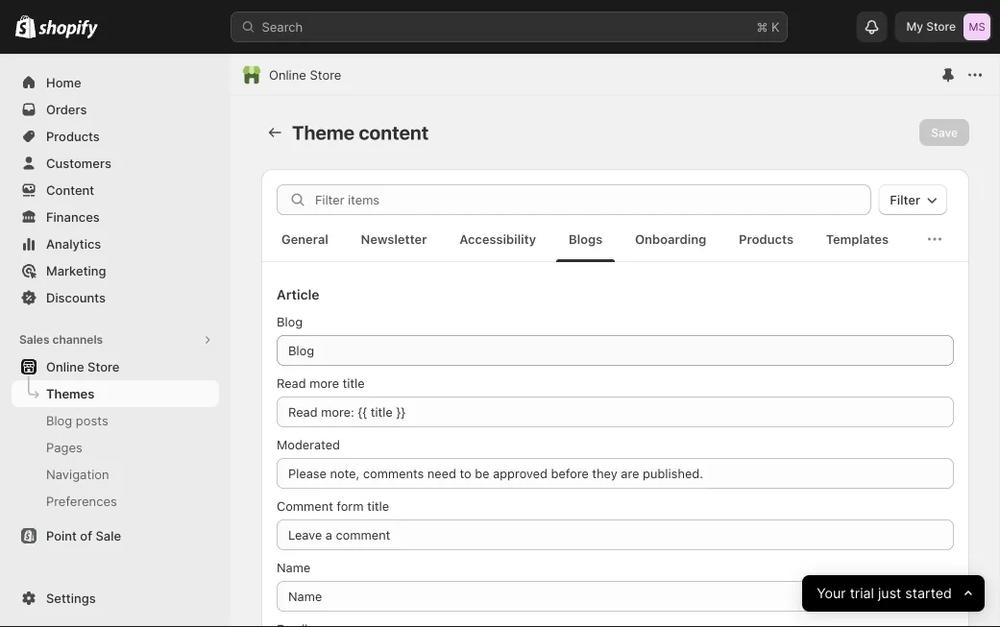 Task type: vqa. For each thing, say whether or not it's contained in the screenshot.
the middle store
yes



Task type: locate. For each thing, give the bounding box(es) containing it.
point of sale button
[[0, 523, 231, 550]]

your trial just started
[[817, 586, 952, 602]]

store right my
[[927, 20, 956, 34]]

pages link
[[12, 434, 219, 461]]

1 horizontal spatial online store link
[[269, 65, 342, 85]]

1 vertical spatial online
[[46, 359, 84, 374]]

analytics link
[[12, 231, 219, 258]]

online store link down search
[[269, 65, 342, 85]]

sales
[[19, 333, 50, 347]]

discounts link
[[12, 285, 219, 311]]

1 horizontal spatial online
[[269, 67, 306, 82]]

2 horizontal spatial store
[[927, 20, 956, 34]]

my
[[907, 20, 924, 34]]

marketing link
[[12, 258, 219, 285]]

your
[[817, 586, 846, 602]]

point
[[46, 529, 77, 544]]

store right online store icon
[[310, 67, 342, 82]]

online right online store icon
[[269, 67, 306, 82]]

add apps
[[46, 598, 103, 613]]

online
[[269, 67, 306, 82], [46, 359, 84, 374]]

store down sales channels button
[[88, 359, 120, 374]]

0 vertical spatial online store
[[269, 67, 342, 82]]

products
[[46, 129, 100, 144]]

1 vertical spatial online store link
[[12, 354, 219, 381]]

1 vertical spatial store
[[310, 67, 342, 82]]

content link
[[12, 177, 219, 204]]

my store image
[[964, 13, 991, 40]]

point of sale link
[[12, 523, 219, 550]]

navigation
[[46, 467, 109, 482]]

customers link
[[12, 150, 219, 177]]

online store
[[269, 67, 342, 82], [46, 359, 120, 374]]

1 horizontal spatial store
[[310, 67, 342, 82]]

of
[[80, 529, 92, 544]]

k
[[772, 19, 780, 34]]

0 horizontal spatial online store link
[[12, 354, 219, 381]]

blog
[[46, 413, 72, 428]]

finances
[[46, 210, 100, 224]]

online store link down channels
[[12, 354, 219, 381]]

online store down search
[[269, 67, 342, 82]]

finances link
[[12, 204, 219, 231]]

online down sales channels
[[46, 359, 84, 374]]

0 horizontal spatial online store
[[46, 359, 120, 374]]

1 horizontal spatial online store
[[269, 67, 342, 82]]

sales channels button
[[12, 327, 219, 354]]

0 horizontal spatial store
[[88, 359, 120, 374]]

point of sale
[[46, 529, 121, 544]]

online store down channels
[[46, 359, 120, 374]]

home link
[[12, 69, 219, 96]]

shopify image
[[15, 15, 36, 38], [39, 20, 98, 39]]

trial
[[850, 586, 875, 602]]

pages
[[46, 440, 83, 455]]

2 vertical spatial store
[[88, 359, 120, 374]]

analytics
[[46, 236, 101, 251]]

blog posts
[[46, 413, 108, 428]]

1 vertical spatial online store
[[46, 359, 120, 374]]

⌘ k
[[757, 19, 780, 34]]

apps
[[74, 598, 103, 613]]

online store link
[[269, 65, 342, 85], [12, 354, 219, 381]]

store
[[927, 20, 956, 34], [310, 67, 342, 82], [88, 359, 120, 374]]



Task type: describe. For each thing, give the bounding box(es) containing it.
settings link
[[12, 585, 219, 612]]

orders link
[[12, 96, 219, 123]]

preferences
[[46, 494, 117, 509]]

your trial just started button
[[802, 576, 985, 612]]

just
[[878, 586, 902, 602]]

products link
[[12, 123, 219, 150]]

home
[[46, 75, 81, 90]]

search
[[262, 19, 303, 34]]

preferences link
[[12, 488, 219, 515]]

navigation link
[[12, 461, 219, 488]]

online store image
[[242, 65, 261, 85]]

started
[[906, 586, 952, 602]]

themes
[[46, 386, 94, 401]]

1 horizontal spatial shopify image
[[39, 20, 98, 39]]

settings
[[46, 591, 96, 606]]

0 horizontal spatial online
[[46, 359, 84, 374]]

sales channels
[[19, 333, 103, 347]]

channels
[[52, 333, 103, 347]]

my store
[[907, 20, 956, 34]]

add apps button
[[12, 592, 219, 619]]

themes link
[[12, 381, 219, 408]]

orders
[[46, 102, 87, 117]]

0 vertical spatial online store link
[[269, 65, 342, 85]]

⌘
[[757, 19, 768, 34]]

discounts
[[46, 290, 106, 305]]

0 horizontal spatial shopify image
[[15, 15, 36, 38]]

posts
[[76, 413, 108, 428]]

content
[[46, 183, 94, 198]]

add
[[46, 598, 70, 613]]

marketing
[[46, 263, 106, 278]]

0 vertical spatial online
[[269, 67, 306, 82]]

0 vertical spatial store
[[927, 20, 956, 34]]

sale
[[96, 529, 121, 544]]

blog posts link
[[12, 408, 219, 434]]

customers
[[46, 156, 111, 171]]



